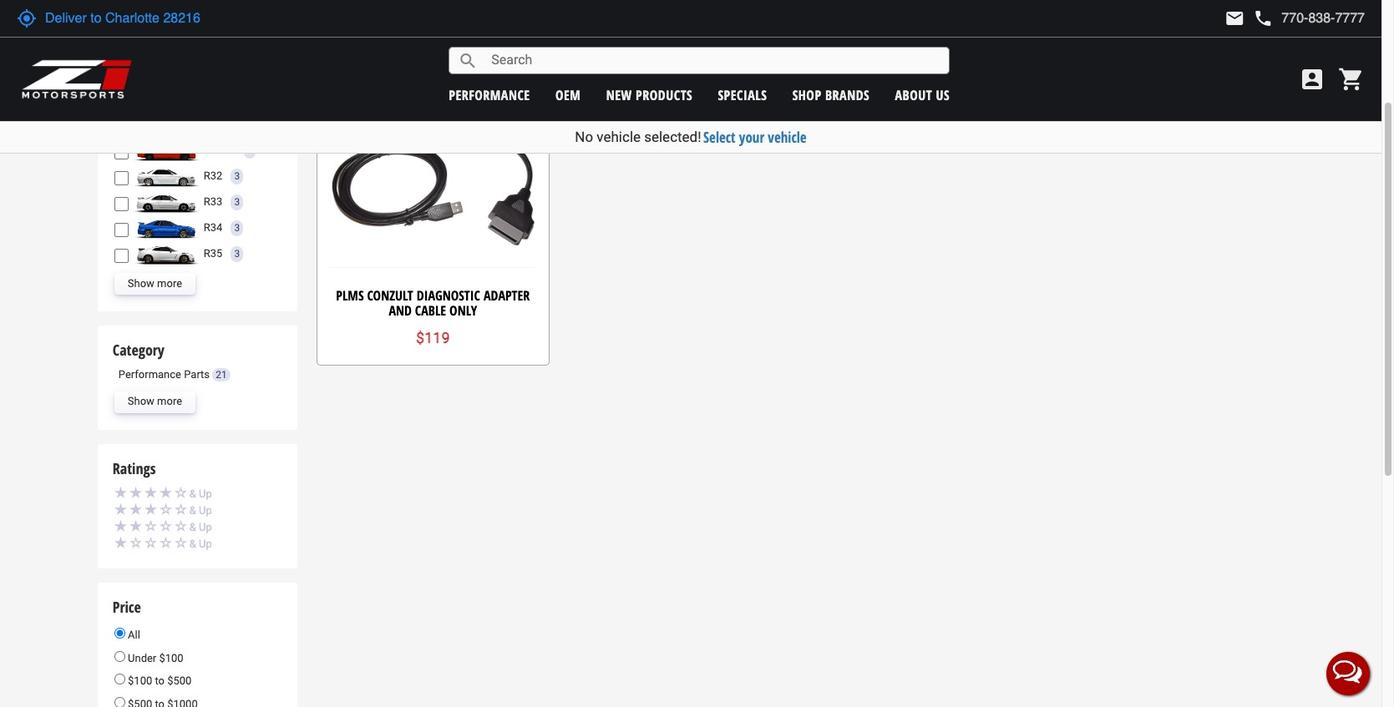 Task type: describe. For each thing, give the bounding box(es) containing it.
3 for r35
[[234, 248, 240, 260]]

mail
[[1225, 8, 1245, 28]]

under
[[128, 652, 156, 665]]

adapter
[[484, 287, 530, 305]]

plms products
[[98, 9, 269, 50]]

my_location
[[17, 8, 37, 28]]

& for 2 & up element
[[190, 521, 196, 534]]

your
[[739, 128, 765, 147]]

account_box
[[1299, 66, 1326, 93]]

select
[[704, 128, 736, 147]]

show more button for category
[[114, 392, 196, 413]]

$119
[[416, 330, 450, 347]]

price
[[113, 598, 141, 618]]

us
[[936, 86, 950, 104]]

products
[[168, 9, 269, 50]]

cable
[[415, 301, 446, 320]]

r35
[[204, 247, 223, 260]]

ratings
[[113, 458, 156, 478]]

shop
[[793, 86, 822, 104]]

r34
[[204, 221, 223, 234]]

new products link
[[606, 86, 693, 104]]

& for 4 & up element
[[190, 488, 196, 500]]

3 for r32
[[234, 170, 240, 182]]

to
[[155, 675, 165, 688]]

up for 4 & up element
[[199, 488, 212, 500]]

nissan skyline coupe sedan r34 gtr gt-r bnr34 gts-t gtst gts awd attesa 1999 2000 2001 2002 rb20det rb25de rb25det rb26dett z1 motorsports image
[[133, 217, 200, 239]]

new
[[606, 86, 632, 104]]

1 horizontal spatial $100
[[159, 652, 184, 665]]

about
[[895, 86, 933, 104]]

mail link
[[1225, 8, 1245, 28]]

up for 2 & up element
[[199, 521, 212, 534]]

r33
[[204, 196, 223, 208]]

specials link
[[718, 86, 767, 104]]

new products
[[606, 86, 693, 104]]

& for "3 & up" element
[[190, 504, 196, 517]]

products
[[636, 86, 693, 104]]

& up for 4 & up element
[[190, 488, 212, 500]]

under  $100
[[125, 652, 184, 665]]

up for "3 & up" element
[[199, 504, 212, 517]]

show more for category
[[128, 395, 182, 408]]

specials
[[718, 86, 767, 104]]

plms for plms conzult diagnostic adapter and cable only
[[336, 287, 364, 305]]

show for model
[[128, 277, 154, 290]]

$100 to $500
[[125, 675, 192, 688]]

account_box link
[[1295, 66, 1330, 93]]

no vehicle selected! select your vehicle
[[575, 128, 807, 147]]

selected!
[[644, 129, 702, 145]]

shop brands
[[793, 86, 870, 104]]

phone
[[1254, 8, 1274, 28]]

up for 1 & up "element"
[[199, 538, 212, 550]]

3 for 300zx
[[247, 144, 253, 156]]

& for 1 & up "element"
[[190, 538, 196, 550]]

phone link
[[1254, 8, 1365, 28]]

show for category
[[128, 395, 154, 408]]

shopping_cart
[[1339, 66, 1365, 93]]

nissan skyline coupe sedan r33 gtr gt-r bcnr33 enr33 enr33 gts-t gtst gts awd attesa 1995 1996 1997 1998 rb20det rb25de image
[[133, 192, 200, 213]]



Task type: vqa. For each thing, say whether or not it's contained in the screenshot.
covers
no



Task type: locate. For each thing, give the bounding box(es) containing it.
performance link
[[449, 86, 530, 104]]

0 horizontal spatial $100
[[128, 675, 152, 688]]

more down "nissan r35 gtr gt-r awd twin turbo 2009 2010 2011 2012 2013 2014 2015 2016 2017 2018 2019 2020 vr38dett z1 motorsports" image
[[157, 277, 182, 290]]

performance
[[118, 368, 181, 381]]

category
[[113, 340, 165, 360]]

3 & up element
[[114, 502, 281, 519]]

nissan skyline coupe sedan r32 gtr gt-r bnr32 hcr32 hnr32 er32 hr32 fr32 gts-4 gts4 gts-t gtst gts image
[[133, 166, 200, 187]]

0 horizontal spatial vehicle
[[597, 129, 641, 145]]

0 vertical spatial show more
[[128, 277, 182, 290]]

vehicle right no
[[597, 129, 641, 145]]

3 right 300zx
[[247, 144, 253, 156]]

$500
[[167, 675, 192, 688]]

mail phone
[[1225, 8, 1274, 28]]

& up for "3 & up" element
[[190, 504, 212, 517]]

oem link
[[556, 86, 581, 104]]

oem
[[556, 86, 581, 104]]

1 show from the top
[[128, 277, 154, 290]]

no
[[575, 129, 593, 145]]

3
[[247, 144, 253, 156], [234, 170, 240, 182], [234, 196, 240, 208], [234, 222, 240, 234], [234, 248, 240, 260]]

None checkbox
[[114, 197, 129, 211], [114, 249, 129, 263], [114, 197, 129, 211], [114, 249, 129, 263]]

1 vertical spatial show
[[128, 395, 154, 408]]

z1 motorsports logo image
[[21, 58, 133, 100]]

3 right the r33
[[234, 196, 240, 208]]

1 more from the top
[[157, 277, 182, 290]]

2 & up from the top
[[190, 504, 212, 517]]

1 show more button from the top
[[114, 273, 196, 295]]

0 vertical spatial show
[[128, 277, 154, 290]]

category performance parts 21
[[113, 340, 227, 381]]

None checkbox
[[114, 145, 129, 159], [114, 171, 129, 185], [114, 223, 129, 237], [114, 145, 129, 159], [114, 171, 129, 185], [114, 223, 129, 237]]

& up
[[190, 488, 212, 500], [190, 504, 212, 517], [190, 521, 212, 534], [190, 538, 212, 550]]

more for model
[[157, 277, 182, 290]]

all
[[125, 629, 140, 642]]

$100 up $500 at the left bottom
[[159, 652, 184, 665]]

&
[[190, 488, 196, 500], [190, 504, 196, 517], [190, 521, 196, 534], [190, 538, 196, 550]]

nissan 300zx z32 1990 1991 1992 1993 1994 1995 1996 vg30dett vg30de twin turbo non turbo z1 motorsports image
[[133, 140, 200, 161]]

1 & up from the top
[[190, 488, 212, 500]]

$100
[[159, 652, 184, 665], [128, 675, 152, 688]]

and
[[389, 301, 412, 320]]

& up down 2 & up element
[[190, 538, 212, 550]]

show more button down "nissan r35 gtr gt-r awd twin turbo 2009 2010 2011 2012 2013 2014 2015 2016 2017 2018 2019 2020 vr38dett z1 motorsports" image
[[114, 273, 196, 295]]

show
[[128, 277, 154, 290], [128, 395, 154, 408]]

r32
[[204, 170, 223, 182]]

show more
[[128, 277, 182, 290], [128, 395, 182, 408]]

conzult
[[367, 287, 413, 305]]

2 up from the top
[[199, 504, 212, 517]]

1 vertical spatial plms
[[336, 287, 364, 305]]

1 up from the top
[[199, 488, 212, 500]]

vehicle
[[768, 128, 807, 147], [597, 129, 641, 145]]

3 for r33
[[234, 196, 240, 208]]

3 for r34
[[234, 222, 240, 234]]

nissan r35 gtr gt-r awd twin turbo 2009 2010 2011 2012 2013 2014 2015 2016 2017 2018 2019 2020 vr38dett z1 motorsports image
[[133, 243, 200, 265]]

plms conzult diagnostic adapter and cable only
[[336, 287, 530, 320]]

0 vertical spatial more
[[157, 277, 182, 290]]

2 more from the top
[[157, 395, 182, 408]]

3 right r34
[[234, 222, 240, 234]]

plms
[[98, 9, 160, 50], [336, 287, 364, 305]]

& up up 2 & up element
[[190, 504, 212, 517]]

2 show more button from the top
[[114, 392, 196, 413]]

3 up from the top
[[199, 521, 212, 534]]

None radio
[[114, 628, 125, 639], [114, 674, 125, 685], [114, 697, 125, 708], [114, 628, 125, 639], [114, 674, 125, 685], [114, 697, 125, 708]]

& up 2 & up element
[[190, 504, 196, 517]]

shopping_cart link
[[1334, 66, 1365, 93]]

1 & up element
[[114, 535, 281, 553]]

show down performance
[[128, 395, 154, 408]]

show more button for model
[[114, 273, 196, 295]]

show more button
[[114, 273, 196, 295], [114, 392, 196, 413]]

vehicle right your
[[768, 128, 807, 147]]

4 up from the top
[[199, 538, 212, 550]]

up up "3 & up" element
[[199, 488, 212, 500]]

up inside "element"
[[199, 538, 212, 550]]

0 horizontal spatial plms
[[98, 9, 160, 50]]

4 & up element
[[114, 485, 281, 502]]

0 vertical spatial $100
[[159, 652, 184, 665]]

more
[[157, 277, 182, 290], [157, 395, 182, 408]]

$100 left to
[[128, 675, 152, 688]]

plms inside plms conzult diagnostic adapter and cable only
[[336, 287, 364, 305]]

0 vertical spatial show more button
[[114, 273, 196, 295]]

up down 2 & up element
[[199, 538, 212, 550]]

select your vehicle link
[[704, 128, 807, 147]]

0 vertical spatial plms
[[98, 9, 160, 50]]

show more for model
[[128, 277, 182, 290]]

plms for plms products
[[98, 9, 160, 50]]

Search search field
[[478, 48, 949, 73]]

& up up "3 & up" element
[[190, 488, 212, 500]]

brands
[[826, 86, 870, 104]]

1 vertical spatial $100
[[128, 675, 152, 688]]

3 right the r35
[[234, 248, 240, 260]]

& up for 1 & up "element"
[[190, 538, 212, 550]]

3 right r32
[[234, 170, 240, 182]]

None radio
[[114, 651, 125, 662]]

diagnostic
[[417, 287, 480, 305]]

4 & from the top
[[190, 538, 196, 550]]

show more down "nissan r35 gtr gt-r awd twin turbo 2009 2010 2011 2012 2013 2014 2015 2016 2017 2018 2019 2020 vr38dett z1 motorsports" image
[[128, 277, 182, 290]]

& up for 2 & up element
[[190, 521, 212, 534]]

& down 2 & up element
[[190, 538, 196, 550]]

& up 1 & up "element"
[[190, 521, 196, 534]]

about us
[[895, 86, 950, 104]]

model
[[113, 112, 150, 132]]

2 show from the top
[[128, 395, 154, 408]]

& up inside "element"
[[190, 538, 212, 550]]

show more button down performance
[[114, 392, 196, 413]]

search
[[458, 51, 478, 71]]

more for category
[[157, 395, 182, 408]]

300zx
[[204, 144, 235, 156]]

2 & from the top
[[190, 504, 196, 517]]

vehicle inside no vehicle selected! select your vehicle
[[597, 129, 641, 145]]

shop brands link
[[793, 86, 870, 104]]

up up 2 & up element
[[199, 504, 212, 517]]

1 show more from the top
[[128, 277, 182, 290]]

1 vertical spatial more
[[157, 395, 182, 408]]

performance
[[449, 86, 530, 104]]

show down "nissan r35 gtr gt-r awd twin turbo 2009 2010 2011 2012 2013 2014 2015 2016 2017 2018 2019 2020 vr38dett z1 motorsports" image
[[128, 277, 154, 290]]

1 vertical spatial show more button
[[114, 392, 196, 413]]

show more down performance
[[128, 395, 182, 408]]

2 show more from the top
[[128, 395, 182, 408]]

about us link
[[895, 86, 950, 104]]

plms up z1 motorsports logo
[[98, 9, 160, 50]]

1 & from the top
[[190, 488, 196, 500]]

1 horizontal spatial plms
[[336, 287, 364, 305]]

parts
[[184, 368, 210, 381]]

plms left conzult
[[336, 287, 364, 305]]

only
[[450, 301, 477, 320]]

up
[[199, 488, 212, 500], [199, 504, 212, 517], [199, 521, 212, 534], [199, 538, 212, 550]]

up up 1 & up "element"
[[199, 521, 212, 534]]

more down performance
[[157, 395, 182, 408]]

2 & up element
[[114, 518, 281, 536]]

1 vertical spatial show more
[[128, 395, 182, 408]]

& up "3 & up" element
[[190, 488, 196, 500]]

3 & from the top
[[190, 521, 196, 534]]

& up up 1 & up "element"
[[190, 521, 212, 534]]

4 & up from the top
[[190, 538, 212, 550]]

21
[[216, 369, 227, 381]]

& inside "element"
[[190, 538, 196, 550]]

3 & up from the top
[[190, 521, 212, 534]]

1 horizontal spatial vehicle
[[768, 128, 807, 147]]



